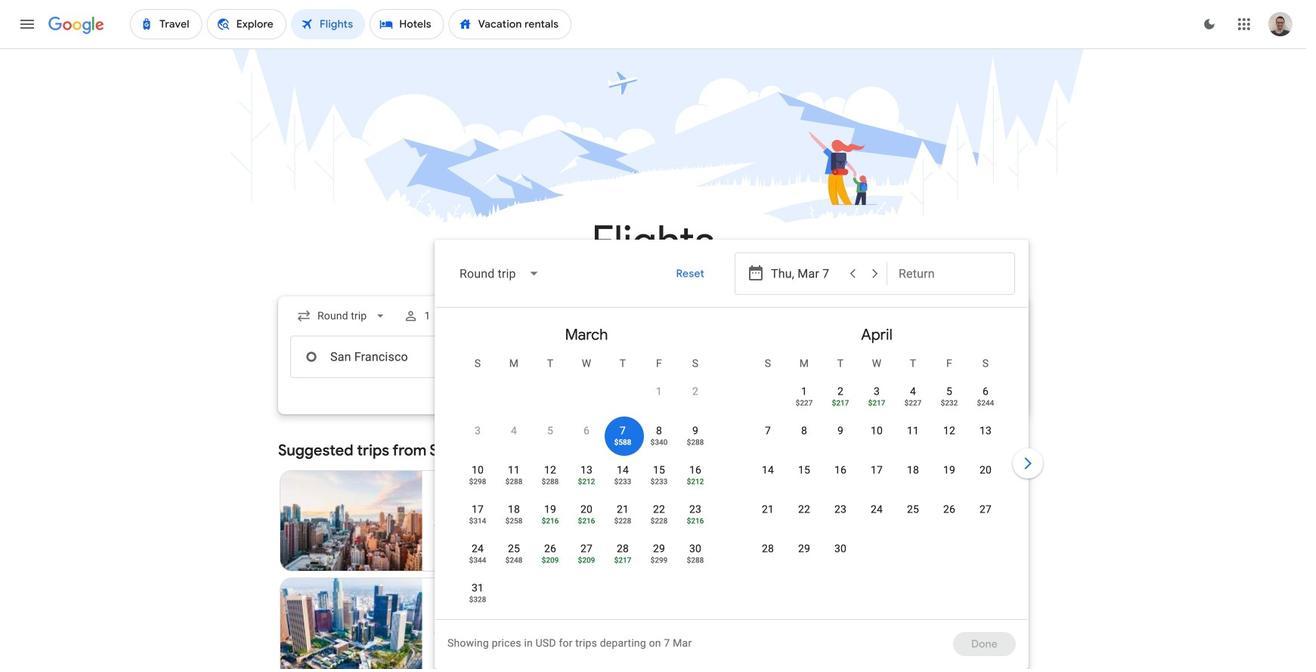 Task type: vqa. For each thing, say whether or not it's contained in the screenshot.
trip associated with 4:47 PM
no



Task type: locate. For each thing, give the bounding box(es) containing it.
0 horizontal spatial , 209 us dollars element
[[542, 557, 559, 564]]

, 233 us dollars element
[[615, 478, 632, 486], [651, 478, 668, 486]]

thursday, april 4, 2024 element
[[911, 384, 917, 399]]

monday, april 15, 2024 element
[[799, 463, 811, 478]]

thursday, april 11, 2024 element
[[908, 424, 920, 439]]

0 horizontal spatial , 212 us dollars element
[[578, 478, 595, 486]]

0 horizontal spatial , 217 us dollars element
[[615, 557, 632, 564]]

, 217 us dollars element up the tuesday, april 9, 2024 element
[[832, 399, 850, 407]]

1 , 212 us dollars element from the left
[[578, 478, 595, 486]]

2 horizontal spatial , 217 us dollars element
[[869, 399, 886, 407]]

, 217 us dollars element for thursday, march 28, 2024 element
[[615, 557, 632, 564]]

1 horizontal spatial , 217 us dollars element
[[832, 399, 850, 407]]

tuesday, april 23, 2024 element
[[835, 502, 847, 517]]

friday, march 8, 2024 element
[[656, 424, 663, 439]]

friday, march 1, 2024 element
[[656, 384, 663, 399]]

Return text field
[[899, 253, 1004, 294]]

1 , 233 us dollars element from the left
[[615, 478, 632, 486]]

, 298 us dollars element
[[469, 478, 487, 486]]

1 horizontal spatial , 212 us dollars element
[[687, 478, 704, 486]]

saturday, march 2, 2024 element
[[693, 384, 699, 399]]

, 248 us dollars element
[[506, 557, 523, 564]]

2 horizontal spatial , 216 us dollars element
[[687, 517, 704, 525]]

, 233 us dollars element up friday, march 22, 2024 element at bottom
[[651, 478, 668, 486]]

grid
[[442, 314, 1023, 628]]

1 , 227 us dollars element from the left
[[796, 399, 813, 407]]

suggested trips from san francisco region
[[278, 433, 1029, 669]]

, 216 us dollars element up tuesday, march 26, 2024 element
[[542, 517, 559, 525]]

, 288 us dollars element
[[687, 439, 704, 446], [506, 478, 523, 486], [542, 478, 559, 486], [687, 557, 704, 564]]

saturday, march 9, 2024 element
[[693, 424, 699, 439]]

tuesday, april 30, 2024 element
[[835, 542, 847, 557]]

friday, march 29, 2024 element
[[653, 542, 666, 557]]

, 288 us dollars element for monday, march 11, 2024 element
[[506, 478, 523, 486]]

, 212 us dollars element up wednesday, march 20, 2024 element
[[578, 478, 595, 486]]

1 horizontal spatial , 216 us dollars element
[[578, 517, 595, 525]]

0 horizontal spatial , 228 us dollars element
[[615, 517, 632, 525]]

wednesday, april 24, 2024 element
[[871, 502, 883, 517]]

Return text field
[[899, 337, 1004, 377]]

Where from? text field
[[290, 336, 504, 378]]

tuesday, april 9, 2024 element
[[838, 424, 844, 439]]

thursday, march 7, 2024, departure date. element
[[620, 424, 626, 439]]

1 , 228 us dollars element from the left
[[615, 517, 632, 525]]

, 228 us dollars element up friday, march 29, 2024 element
[[651, 517, 668, 525]]

swap origin and destination. image
[[498, 348, 516, 366]]

1 , 216 us dollars element from the left
[[542, 517, 559, 525]]

, 288 us dollars element up tuesday, march 19, 2024 element
[[542, 478, 559, 486]]

2 , 209 us dollars element from the left
[[578, 557, 595, 564]]

tuesday, april 16, 2024 element
[[835, 463, 847, 478]]

, 209 us dollars element
[[542, 557, 559, 564], [578, 557, 595, 564]]

, 212 us dollars element
[[578, 478, 595, 486], [687, 478, 704, 486]]

2 , 216 us dollars element from the left
[[578, 517, 595, 525]]

0 horizontal spatial , 227 us dollars element
[[796, 399, 813, 407]]

, 212 us dollars element for saturday, march 16, 2024 element
[[687, 478, 704, 486]]

, 233 us dollars element for thursday, march 14, 2024 element
[[615, 478, 632, 486]]

None field
[[448, 256, 553, 292], [290, 303, 394, 330], [448, 256, 553, 292], [290, 303, 394, 330]]

wednesday, march 20, 2024 element
[[581, 502, 593, 517]]

, 227 us dollars element up monday, april 8, 2024 element
[[796, 399, 813, 407]]

, 288 us dollars element for saturday, march 9, 2024 element
[[687, 439, 704, 446]]

2 row group from the left
[[732, 314, 1023, 613]]

, 233 us dollars element up thursday, march 21, 2024 element on the bottom left of the page
[[615, 478, 632, 486]]

, 216 us dollars element for wednesday, march 20, 2024 element
[[578, 517, 595, 525]]

2 , 233 us dollars element from the left
[[651, 478, 668, 486]]

, 212 us dollars element up saturday, march 23, 2024 element
[[687, 478, 704, 486]]

saturday, march 30, 2024 element
[[690, 542, 702, 557]]

sunday, april 28, 2024 element
[[762, 542, 774, 557]]

 image
[[486, 514, 489, 529]]

, 228 us dollars element for friday, march 22, 2024 element at bottom
[[651, 517, 668, 525]]

0 horizontal spatial , 216 us dollars element
[[542, 517, 559, 525]]

, 209 us dollars element for wednesday, march 27, 2024 element
[[578, 557, 595, 564]]

, 288 us dollars element up monday, march 18, 2024 element
[[506, 478, 523, 486]]

, 209 us dollars element left the 187 us dollars text box
[[578, 557, 595, 564]]

, 217 us dollars element for tuesday, april 2, 2024 element
[[832, 399, 850, 407]]

, 288 us dollars element right , 299 us dollars element
[[687, 557, 704, 564]]

, 228 us dollars element for thursday, march 21, 2024 element on the bottom left of the page
[[615, 517, 632, 525]]

, 288 us dollars element up saturday, march 16, 2024 element
[[687, 439, 704, 446]]

, 228 us dollars element
[[615, 517, 632, 525], [651, 517, 668, 525]]

row group
[[442, 314, 732, 617], [732, 314, 1023, 613]]

sunday, april 14, 2024 element
[[762, 463, 774, 478]]

monday, march 18, 2024 element
[[508, 502, 520, 517]]

, 344 us dollars element
[[469, 557, 487, 564]]

, 217 us dollars element left , 299 us dollars element
[[615, 557, 632, 564]]

Flight search field
[[266, 240, 1047, 669]]

, 227 us dollars element up thursday, april 11, 2024 element
[[905, 399, 922, 407]]

0 horizontal spatial , 233 us dollars element
[[615, 478, 632, 486]]

, 216 us dollars element up saturday, march 30, 2024 element
[[687, 517, 704, 525]]

wednesday, april 10, 2024 element
[[871, 424, 883, 439]]

1 horizontal spatial , 227 us dollars element
[[905, 399, 922, 407]]

2 , 227 us dollars element from the left
[[905, 399, 922, 407]]

monday, april 8, 2024 element
[[802, 424, 808, 439]]

wednesday, april 3, 2024 element
[[874, 384, 880, 399]]

row
[[641, 371, 714, 421], [787, 371, 1004, 421], [460, 417, 714, 460], [750, 417, 1004, 460], [460, 456, 714, 499], [750, 456, 1004, 499], [460, 495, 714, 538], [750, 495, 1004, 538], [460, 535, 714, 578], [750, 535, 859, 578]]

main menu image
[[18, 15, 36, 33]]

, 217 us dollars element
[[832, 399, 850, 407], [869, 399, 886, 407], [615, 557, 632, 564]]

row up wednesday, april 17, 2024 element
[[750, 417, 1004, 460]]

Departure text field
[[771, 337, 876, 377]]

wednesday, march 27, 2024 element
[[581, 542, 593, 557]]

, 228 us dollars element up thursday, march 28, 2024 element
[[615, 517, 632, 525]]

thursday, april 18, 2024 element
[[908, 463, 920, 478]]

2 , 228 us dollars element from the left
[[651, 517, 668, 525]]

monday, march 25, 2024 element
[[508, 542, 520, 557]]

1 horizontal spatial , 228 us dollars element
[[651, 517, 668, 525]]

2 , 212 us dollars element from the left
[[687, 478, 704, 486]]

sunday, march 24, 2024 element
[[472, 542, 484, 557]]

1 horizontal spatial , 209 us dollars element
[[578, 557, 595, 564]]

, 209 us dollars element right , 248 us dollars element
[[542, 557, 559, 564]]

, 328 us dollars element
[[469, 596, 487, 604]]

thursday, march 21, 2024 element
[[617, 502, 629, 517]]

monday, april 22, 2024 element
[[799, 502, 811, 517]]

, 216 us dollars element
[[542, 517, 559, 525], [578, 517, 595, 525], [687, 517, 704, 525]]

, 216 us dollars element up wednesday, march 27, 2024 element
[[578, 517, 595, 525]]

tuesday, march 5, 2024 element
[[548, 424, 554, 439]]

thursday, march 14, 2024 element
[[617, 463, 629, 478]]

tuesday, march 12, 2024 element
[[544, 463, 557, 478]]

sunday, march 31, 2024 element
[[472, 581, 484, 596]]

, 227 us dollars element for "thursday, april 4, 2024" element
[[905, 399, 922, 407]]

1 , 209 us dollars element from the left
[[542, 557, 559, 564]]

friday, march 15, 2024 element
[[653, 463, 666, 478]]

row up wednesday, march 13, 2024 element
[[460, 417, 714, 460]]

3 , 216 us dollars element from the left
[[687, 517, 704, 525]]

, 217 us dollars element up wednesday, april 10, 2024 element
[[869, 399, 886, 407]]

1 horizontal spatial , 233 us dollars element
[[651, 478, 668, 486]]

187 US dollars text field
[[601, 548, 624, 562]]

, 227 us dollars element
[[796, 399, 813, 407], [905, 399, 922, 407]]

sunday, april 7, 2024 element
[[765, 424, 771, 439]]

, 216 us dollars element for saturday, march 23, 2024 element
[[687, 517, 704, 525]]

cell
[[932, 379, 968, 415], [968, 379, 1004, 415], [932, 418, 968, 455], [968, 418, 1004, 455], [932, 458, 968, 494], [968, 458, 1004, 494], [932, 497, 968, 533], [968, 497, 1004, 533]]



Task type: describe. For each thing, give the bounding box(es) containing it.
row down wednesday, april 17, 2024 element
[[750, 495, 1004, 538]]

, 288 us dollars element for saturday, march 30, 2024 element
[[687, 557, 704, 564]]

, 588 us dollars element
[[615, 439, 632, 446]]

wednesday, march 6, 2024 element
[[584, 424, 590, 439]]

change appearance image
[[1192, 6, 1228, 42]]

explore destinations image
[[999, 480, 1017, 498]]

, 216 us dollars element for tuesday, march 19, 2024 element
[[542, 517, 559, 525]]

sunday, march 17, 2024 element
[[472, 502, 484, 517]]

, 288 us dollars element for tuesday, march 12, 2024 element
[[542, 478, 559, 486]]

saturday, march 16, 2024 element
[[690, 463, 702, 478]]

friday, march 22, 2024 element
[[653, 502, 666, 517]]

sunday, march 10, 2024 element
[[472, 463, 484, 478]]

row up wednesday, april 10, 2024 element
[[787, 371, 1004, 421]]

row up the wednesday, april 24, 2024 element
[[750, 456, 1004, 499]]

grid inside flight search box
[[442, 314, 1023, 628]]

row up wednesday, march 20, 2024 element
[[460, 456, 714, 499]]

row down wednesday, march 20, 2024 element
[[460, 535, 714, 578]]

, 212 us dollars element for wednesday, march 13, 2024 element
[[578, 478, 595, 486]]

, 314 us dollars element
[[469, 517, 487, 525]]

1 row group from the left
[[442, 314, 732, 617]]

row up saturday, march 9, 2024 element
[[641, 371, 714, 421]]

 image inside suggested trips from san francisco region
[[486, 514, 489, 529]]

, 299 us dollars element
[[651, 557, 668, 564]]

wednesday, march 13, 2024 element
[[581, 463, 593, 478]]

, 340 us dollars element
[[651, 439, 668, 446]]

, 209 us dollars element for tuesday, march 26, 2024 element
[[542, 557, 559, 564]]

monday, march 4, 2024 element
[[511, 424, 517, 439]]

sunday, april 21, 2024 element
[[762, 502, 774, 517]]

monday, march 11, 2024 element
[[508, 463, 520, 478]]

thursday, march 28, 2024 element
[[617, 542, 629, 557]]

row up wednesday, march 27, 2024 element
[[460, 495, 714, 538]]

Departure text field
[[771, 253, 841, 294]]

monday, april 1, 2024 element
[[802, 384, 808, 399]]

thursday, april 25, 2024 element
[[908, 502, 920, 517]]

, 227 us dollars element for monday, april 1, 2024 element
[[796, 399, 813, 407]]

tuesday, april 2, 2024 element
[[838, 384, 844, 399]]

tuesday, march 26, 2024 element
[[544, 542, 557, 557]]

monday, april 29, 2024 element
[[799, 542, 811, 557]]

row down monday, april 22, 2024 element
[[750, 535, 859, 578]]

sunday, march 3, 2024 element
[[475, 424, 481, 439]]

tuesday, march 19, 2024 element
[[544, 502, 557, 517]]

, 233 us dollars element for friday, march 15, 2024 element
[[651, 478, 668, 486]]

, 217 us dollars element for wednesday, april 3, 2024 element at the bottom of the page
[[869, 399, 886, 407]]

wednesday, april 17, 2024 element
[[871, 463, 883, 478]]

, 258 us dollars element
[[506, 517, 523, 525]]

saturday, march 23, 2024 element
[[690, 502, 702, 517]]



